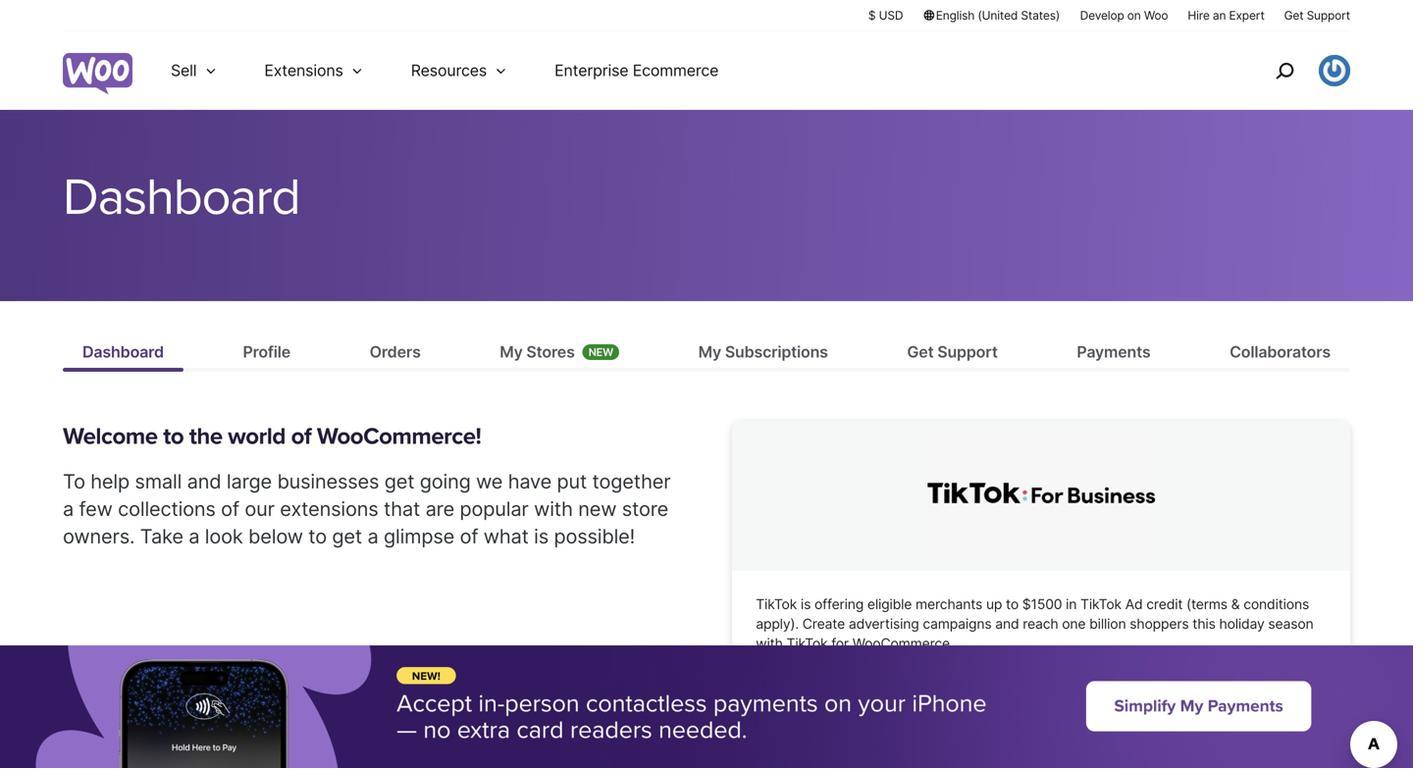 Task type: vqa. For each thing, say whether or not it's contained in the screenshot.
Email * (Will not be published) at left
no



Task type: describe. For each thing, give the bounding box(es) containing it.
holiday
[[1220, 616, 1265, 633]]

sell button
[[147, 31, 241, 110]]

conditions
[[1244, 597, 1310, 613]]

1 horizontal spatial a
[[189, 525, 200, 549]]

to inside to help small and large businesses get going we have put together a few collections    of our extensions that are popular with new store owners. take    a look below to get a glimpse of what is possible!
[[309, 525, 327, 549]]

$ usd button
[[869, 7, 904, 24]]

shoppers
[[1130, 616, 1190, 633]]

my subscriptions
[[699, 343, 828, 362]]

resources button
[[388, 31, 531, 110]]

develop on woo link
[[1081, 7, 1169, 24]]

collections
[[118, 497, 216, 522]]

advertising
[[849, 616, 920, 633]]

billion
[[1090, 616, 1127, 633]]

store
[[622, 497, 669, 522]]

0 vertical spatial get support
[[1285, 8, 1351, 23]]

season
[[1269, 616, 1314, 633]]

sell
[[171, 61, 197, 80]]

to inside tiktok is offering eligible merchants up to $1500 in tiktok ad credit (terms & conditions apply). create advertising campaigns and reach one billion shoppers this holiday season with tiktok for woocommerce.
[[1006, 597, 1019, 613]]

extensions button
[[241, 31, 388, 110]]

up
[[987, 597, 1003, 613]]

new
[[578, 497, 617, 522]]

on
[[1128, 8, 1142, 23]]

0 horizontal spatial get support link
[[888, 341, 1018, 368]]

stores
[[527, 343, 575, 362]]

profile
[[243, 343, 291, 362]]

our
[[245, 497, 275, 522]]

ecommerce
[[633, 61, 719, 80]]

we
[[476, 470, 503, 494]]

develop on woo
[[1081, 8, 1169, 23]]

tiktok up apply).
[[756, 597, 797, 613]]

extensions
[[265, 61, 343, 80]]

collaborators link
[[1211, 341, 1351, 368]]

tiktok down create
[[787, 636, 828, 653]]

orders link
[[350, 341, 441, 368]]

my stores
[[500, 343, 575, 362]]

0 horizontal spatial a
[[63, 497, 74, 522]]

take
[[140, 525, 183, 549]]

search image
[[1270, 55, 1301, 86]]

2 horizontal spatial a
[[368, 525, 379, 549]]

campaigns
[[923, 616, 992, 633]]

glimpse
[[384, 525, 455, 549]]

enterprise
[[555, 61, 629, 80]]

1 horizontal spatial get
[[1285, 8, 1304, 23]]

possible!
[[554, 525, 635, 549]]

below
[[248, 525, 303, 549]]

in
[[1066, 597, 1077, 613]]

world
[[228, 423, 286, 451]]

(united
[[978, 8, 1018, 23]]

service navigation menu element
[[1234, 39, 1351, 103]]

going
[[420, 470, 471, 494]]

welcome
[[63, 423, 158, 451]]

my for my stores
[[500, 343, 523, 362]]

orders
[[370, 343, 421, 362]]

look
[[205, 525, 243, 549]]

1 vertical spatial dashboard
[[82, 343, 164, 362]]

credit
[[1147, 597, 1183, 613]]

tiktok up billion
[[1081, 597, 1122, 613]]

payments
[[1077, 343, 1151, 362]]

are
[[426, 497, 455, 522]]

businesses
[[277, 470, 379, 494]]

help
[[91, 470, 130, 494]]

large
[[227, 470, 272, 494]]

that
[[384, 497, 420, 522]]

free download
[[756, 671, 837, 686]]

enterprise ecommerce link
[[531, 31, 743, 110]]

one
[[1063, 616, 1086, 633]]

0 vertical spatial get support link
[[1285, 7, 1351, 24]]

to
[[63, 470, 85, 494]]

english
[[936, 8, 975, 23]]

free
[[756, 671, 781, 686]]

0 horizontal spatial get
[[908, 343, 934, 362]]



Task type: locate. For each thing, give the bounding box(es) containing it.
offering
[[815, 597, 864, 613]]

my subscriptions link
[[679, 341, 848, 368]]

1 horizontal spatial get
[[385, 470, 415, 494]]

owners.
[[63, 525, 135, 549]]

new
[[589, 346, 614, 359]]

1 horizontal spatial to
[[309, 525, 327, 549]]

1 vertical spatial get support link
[[888, 341, 1018, 368]]

is
[[534, 525, 549, 549], [801, 597, 811, 613]]

0 horizontal spatial and
[[187, 470, 221, 494]]

$
[[869, 8, 876, 23]]

1 vertical spatial get support
[[908, 343, 998, 362]]

the
[[189, 423, 223, 451]]

0 vertical spatial of
[[291, 423, 311, 451]]

0 horizontal spatial get support
[[908, 343, 998, 362]]

and down 'up' on the right of page
[[996, 616, 1020, 633]]

with
[[534, 497, 573, 522], [756, 636, 783, 653]]

to down the extensions
[[309, 525, 327, 549]]

a left look
[[189, 525, 200, 549]]

woocommerce.
[[853, 636, 954, 653]]

an
[[1213, 8, 1227, 23]]

0 horizontal spatial is
[[534, 525, 549, 549]]

2 horizontal spatial to
[[1006, 597, 1019, 613]]

2 vertical spatial of
[[460, 525, 479, 549]]

get support
[[1285, 8, 1351, 23], [908, 343, 998, 362]]

my inside 'link'
[[699, 343, 722, 362]]

1 vertical spatial and
[[996, 616, 1020, 633]]

1 horizontal spatial support
[[1307, 8, 1351, 23]]

hire an expert link
[[1188, 7, 1265, 24]]

2 my from the left
[[699, 343, 722, 362]]

english (united states)
[[936, 8, 1060, 23]]

and inside tiktok is offering eligible merchants up to $1500 in tiktok ad credit (terms & conditions apply). create advertising campaigns and reach one billion shoppers this holiday season with tiktok for woocommerce.
[[996, 616, 1020, 633]]

get up 'that'
[[385, 470, 415, 494]]

eligible
[[868, 597, 912, 613]]

1 horizontal spatial get support
[[1285, 8, 1351, 23]]

this
[[1193, 616, 1216, 633]]

my for my subscriptions
[[699, 343, 722, 362]]

hire
[[1188, 8, 1210, 23]]

is up create
[[801, 597, 811, 613]]

and
[[187, 470, 221, 494], [996, 616, 1020, 633]]

1 horizontal spatial get support link
[[1285, 7, 1351, 24]]

hire an expert
[[1188, 8, 1265, 23]]

1 vertical spatial get
[[908, 343, 934, 362]]

my left the subscriptions
[[699, 343, 722, 362]]

of up look
[[221, 497, 240, 522]]

download
[[783, 671, 837, 686]]

expert
[[1230, 8, 1265, 23]]

with down 'put'
[[534, 497, 573, 522]]

0 vertical spatial get
[[385, 470, 415, 494]]

a left glimpse
[[368, 525, 379, 549]]

usd
[[879, 8, 904, 23]]

tiktok is offering eligible merchants up to $1500 in tiktok ad credit (terms & conditions apply). create advertising campaigns and reach one billion shoppers this holiday season with tiktok for woocommerce.
[[756, 597, 1314, 653]]

2 horizontal spatial of
[[460, 525, 479, 549]]

dashboard link
[[63, 341, 183, 368]]

to help small and large businesses get going we have put together a few collections    of our extensions that are popular with new store owners. take    a look below to get a glimpse of what is possible!
[[63, 470, 671, 549]]

0 vertical spatial and
[[187, 470, 221, 494]]

1 vertical spatial get
[[332, 525, 362, 549]]

0 vertical spatial to
[[163, 423, 184, 451]]

0 horizontal spatial get
[[332, 525, 362, 549]]

english (united states) button
[[923, 7, 1061, 24]]

2 vertical spatial to
[[1006, 597, 1019, 613]]

get down the extensions
[[332, 525, 362, 549]]

to right 'up' on the right of page
[[1006, 597, 1019, 613]]

of left the 'what'
[[460, 525, 479, 549]]

to left the
[[163, 423, 184, 451]]

is right the 'what'
[[534, 525, 549, 549]]

0 horizontal spatial to
[[163, 423, 184, 451]]

for
[[832, 636, 849, 653]]

collaborators
[[1230, 343, 1331, 362]]

0 horizontal spatial of
[[221, 497, 240, 522]]

a
[[63, 497, 74, 522], [189, 525, 200, 549], [368, 525, 379, 549]]

1 horizontal spatial and
[[996, 616, 1020, 633]]

my
[[500, 343, 523, 362], [699, 343, 722, 362]]

1 vertical spatial support
[[938, 343, 998, 362]]

is inside to help small and large businesses get going we have put together a few collections    of our extensions that are popular with new store owners. take    a look below to get a glimpse of what is possible!
[[534, 525, 549, 549]]

0 vertical spatial is
[[534, 525, 549, 549]]

with down apply).
[[756, 636, 783, 653]]

with inside tiktok is offering eligible merchants up to $1500 in tiktok ad credit (terms & conditions apply). create advertising campaigns and reach one billion shoppers this holiday season with tiktok for woocommerce.
[[756, 636, 783, 653]]

1 horizontal spatial with
[[756, 636, 783, 653]]

1 horizontal spatial is
[[801, 597, 811, 613]]

a left few
[[63, 497, 74, 522]]

$ usd
[[869, 8, 904, 23]]

few
[[79, 497, 113, 522]]

small
[[135, 470, 182, 494]]

to
[[163, 423, 184, 451], [309, 525, 327, 549], [1006, 597, 1019, 613]]

create
[[803, 616, 845, 633]]

my left stores
[[500, 343, 523, 362]]

profile link
[[223, 341, 310, 368]]

woo
[[1145, 8, 1169, 23]]

0 horizontal spatial my
[[500, 343, 523, 362]]

0 vertical spatial support
[[1307, 8, 1351, 23]]

1 horizontal spatial my
[[699, 343, 722, 362]]

and inside to help small and large businesses get going we have put together a few collections    of our extensions that are popular with new store owners. take    a look below to get a glimpse of what is possible!
[[187, 470, 221, 494]]

together
[[593, 470, 671, 494]]

tiktok
[[756, 597, 797, 613], [1081, 597, 1122, 613], [787, 636, 828, 653]]

get support link
[[1285, 7, 1351, 24], [888, 341, 1018, 368]]

woocommerce!
[[317, 423, 481, 451]]

0 horizontal spatial with
[[534, 497, 573, 522]]

ad
[[1126, 597, 1143, 613]]

0 vertical spatial with
[[534, 497, 573, 522]]

reach
[[1023, 616, 1059, 633]]

popular
[[460, 497, 529, 522]]

resources
[[411, 61, 487, 80]]

1 horizontal spatial of
[[291, 423, 311, 451]]

0 vertical spatial get
[[1285, 8, 1304, 23]]

0 vertical spatial dashboard
[[63, 167, 300, 229]]

0 horizontal spatial support
[[938, 343, 998, 362]]

apply).
[[756, 616, 799, 633]]

subscriptions
[[725, 343, 828, 362]]

1 vertical spatial is
[[801, 597, 811, 613]]

develop
[[1081, 8, 1125, 23]]

what
[[484, 525, 529, 549]]

support
[[1307, 8, 1351, 23], [938, 343, 998, 362]]

dashboard
[[63, 167, 300, 229], [82, 343, 164, 362]]

have
[[508, 470, 552, 494]]

open account menu image
[[1320, 55, 1351, 86]]

of right world
[[291, 423, 311, 451]]

merchants
[[916, 597, 983, 613]]

extensions
[[280, 497, 379, 522]]

&
[[1232, 597, 1241, 613]]

(terms
[[1187, 597, 1228, 613]]

1 vertical spatial of
[[221, 497, 240, 522]]

1 vertical spatial with
[[756, 636, 783, 653]]

and down the
[[187, 470, 221, 494]]

welcome to the world of woocommerce!
[[63, 423, 481, 451]]

is inside tiktok is offering eligible merchants up to $1500 in tiktok ad credit (terms & conditions apply). create advertising campaigns and reach one billion shoppers this holiday season with tiktok for woocommerce.
[[801, 597, 811, 613]]

of
[[291, 423, 311, 451], [221, 497, 240, 522], [460, 525, 479, 549]]

with inside to help small and large businesses get going we have put together a few collections    of our extensions that are popular with new store owners. take    a look below to get a glimpse of what is possible!
[[534, 497, 573, 522]]

enterprise ecommerce
[[555, 61, 719, 80]]

payments link
[[1058, 341, 1171, 368]]

1 vertical spatial to
[[309, 525, 327, 549]]

$1500
[[1023, 597, 1063, 613]]

1 my from the left
[[500, 343, 523, 362]]

states)
[[1022, 8, 1060, 23]]



